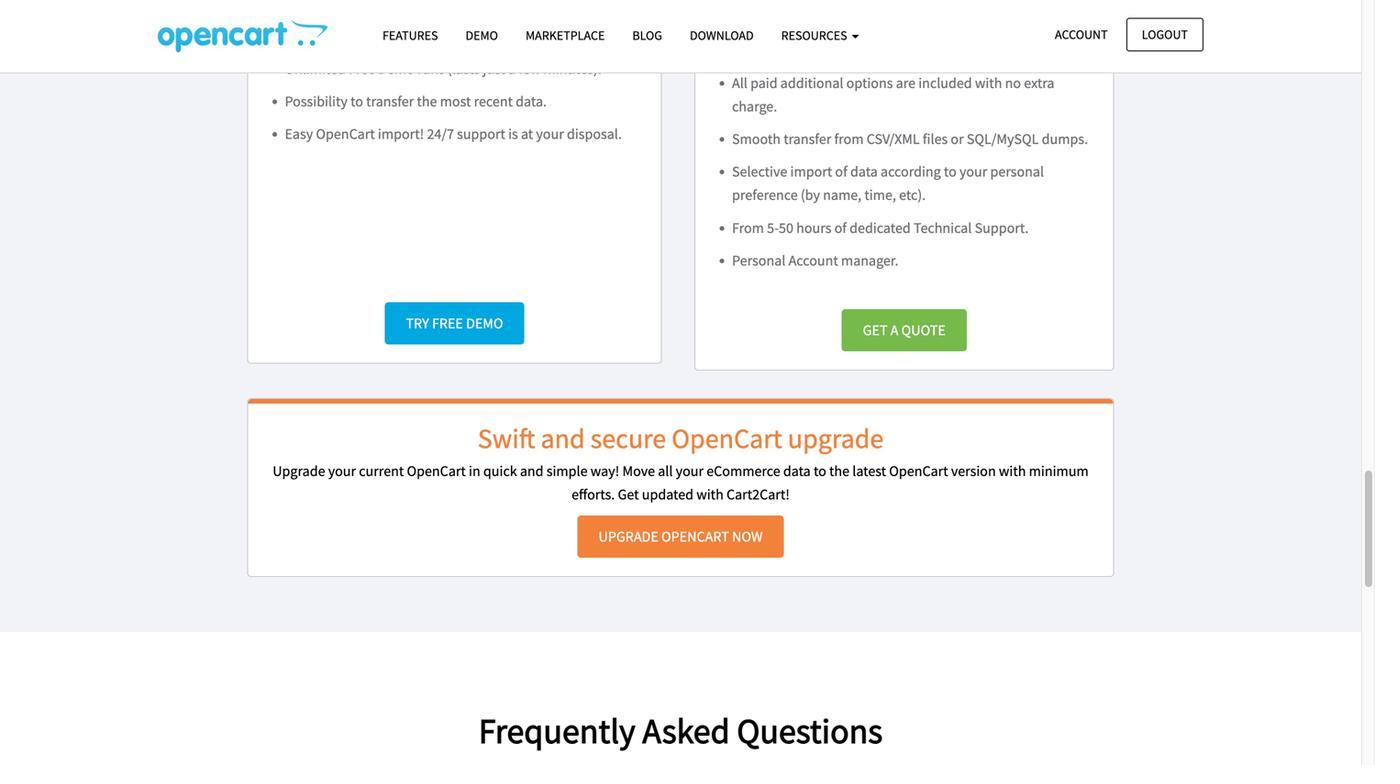 Task type: locate. For each thing, give the bounding box(es) containing it.
upgrade left current
[[273, 462, 325, 480]]

0 horizontal spatial data
[[783, 462, 811, 480]]

24/7
[[427, 125, 454, 143]]

account link
[[1040, 18, 1124, 51]]

extra
[[1024, 74, 1055, 92]]

no
[[1005, 74, 1021, 92]]

1 vertical spatial and
[[541, 421, 585, 456]]

dumps.
[[1042, 130, 1088, 148]]

account down hours
[[789, 251, 838, 270]]

0 vertical spatial data
[[851, 163, 878, 181]]

and right the fields on the right
[[924, 41, 948, 59]]

personal
[[732, 251, 786, 270]]

current
[[359, 462, 404, 480]]

data
[[851, 163, 878, 181], [783, 462, 811, 480]]

2 vertical spatial demo
[[466, 314, 503, 333]]

1 vertical spatial of
[[835, 163, 848, 181]]

technical
[[914, 219, 972, 237]]

0 vertical spatial demo
[[466, 27, 498, 44]]

possibility
[[285, 92, 348, 110]]

all paid additional options are included with no extra charge.
[[732, 74, 1055, 116]]

data up time,
[[851, 163, 878, 181]]

list
[[414, 27, 432, 45]]

0 vertical spatial data.
[[527, 27, 559, 45]]

1 horizontal spatial account
[[1055, 26, 1108, 43]]

features
[[383, 27, 438, 44]]

included
[[919, 74, 972, 92]]

upgrade
[[273, 462, 325, 480], [599, 528, 659, 546]]

features link
[[369, 19, 452, 51]]

2 vertical spatial and
[[520, 462, 544, 480]]

asked
[[643, 709, 730, 753]]

to inside the selective import of data according to your personal preference (by name, time, etc).
[[944, 163, 957, 181]]

1 vertical spatial data.
[[516, 92, 547, 110]]

quote
[[902, 321, 946, 339]]

your down or
[[960, 163, 988, 181]]

demo inside try free demo link
[[466, 314, 503, 333]]

and right the quick
[[520, 462, 544, 480]]

free right the try
[[432, 314, 463, 333]]

smooth
[[732, 130, 781, 148]]

in
[[469, 462, 481, 480]]

0 horizontal spatial account
[[789, 251, 838, 270]]

1 vertical spatial free
[[432, 314, 463, 333]]

with left no
[[975, 74, 1002, 92]]

additional
[[781, 74, 844, 92]]

to inside swift and secure opencart upgrade upgrade your current opencart in quick and simple way! move all your ecommerce data to the latest opencart version with minimum efforts. get updated with cart2cart!
[[814, 462, 827, 480]]

0 vertical spatial with
[[975, 74, 1002, 92]]

from 5-50 hours of dedicated technical support.
[[732, 219, 1029, 237]]

0 vertical spatial the
[[417, 92, 437, 110]]

0 vertical spatial transfer
[[366, 92, 414, 110]]

of right list
[[435, 27, 448, 45]]

1 vertical spatial demo
[[378, 59, 414, 78]]

0 vertical spatial free
[[349, 59, 375, 78]]

charge.
[[732, 97, 777, 116]]

get inside swift and secure opencart upgrade upgrade your current opencart in quick and simple way! move all your ecommerce data to the latest opencart version with minimum efforts. get updated with cart2cart!
[[618, 485, 639, 504]]

files
[[923, 130, 948, 148]]

free for unlimited
[[349, 59, 375, 78]]

0 horizontal spatial free
[[349, 59, 375, 78]]

0 horizontal spatial get
[[618, 485, 639, 504]]

1 vertical spatial account
[[789, 251, 838, 270]]

the
[[417, 92, 437, 110], [829, 462, 850, 480]]

at
[[521, 125, 533, 143]]

recent
[[474, 92, 513, 110]]

0 vertical spatial upgrade
[[273, 462, 325, 480]]

selective
[[732, 163, 788, 181]]

data inside the selective import of data according to your personal preference (by name, time, etc).
[[851, 163, 878, 181]]

your
[[536, 125, 564, 143], [960, 163, 988, 181], [328, 462, 356, 480], [676, 462, 704, 480]]

name,
[[823, 186, 862, 204]]

the left latest
[[829, 462, 850, 480]]

account left logout in the top right of the page
[[1055, 26, 1108, 43]]

the left most
[[417, 92, 437, 110]]

demo for try free demo
[[466, 314, 503, 333]]

1 vertical spatial upgrade
[[599, 528, 659, 546]]

with down ecommerce
[[697, 485, 724, 504]]

smooth transfer from csv/xml files or sql/mysql dumps.
[[732, 130, 1088, 148]]

your right all
[[676, 462, 704, 480]]

few
[[519, 59, 541, 78]]

to down upgrade
[[814, 462, 827, 480]]

1 horizontal spatial data
[[851, 163, 878, 181]]

opencart left in
[[407, 462, 466, 480]]

data up cart2cart!
[[783, 462, 811, 480]]

demo up just
[[466, 27, 498, 44]]

data. up the few
[[527, 27, 559, 45]]

get left 'a'
[[863, 321, 888, 339]]

and up simple
[[541, 421, 585, 456]]

0 horizontal spatial the
[[417, 92, 437, 110]]

free down comprehensive
[[349, 59, 375, 78]]

data inside swift and secure opencart upgrade upgrade your current opencart in quick and simple way! move all your ecommerce data to the latest opencart version with minimum efforts. get updated with cart2cart!
[[783, 462, 811, 480]]

free
[[349, 59, 375, 78], [432, 314, 463, 333]]

or
[[951, 130, 964, 148]]

opencart up ecommerce
[[672, 421, 782, 456]]

1 horizontal spatial free
[[432, 314, 463, 333]]

opencart
[[316, 125, 375, 143], [672, 421, 782, 456], [407, 462, 466, 480], [889, 462, 948, 480], [662, 528, 729, 546]]

0 horizontal spatial upgrade
[[273, 462, 325, 480]]

most comprehensive list of transferable data.
[[285, 27, 559, 45]]

of up name,
[[835, 163, 848, 181]]

with
[[975, 74, 1002, 92], [999, 462, 1026, 480], [697, 485, 724, 504]]

upgrade down efforts.
[[599, 528, 659, 546]]

to down or
[[944, 163, 957, 181]]

from
[[732, 219, 764, 237]]

5-
[[767, 219, 779, 237]]

unlimited
[[285, 59, 346, 78]]

personal
[[990, 163, 1044, 181]]

1 vertical spatial transfer
[[784, 130, 832, 148]]

easy opencart import! 24/7 support is at your disposal.
[[285, 125, 622, 143]]

get
[[863, 321, 888, 339], [618, 485, 639, 504]]

your right 'at' at the left of the page
[[536, 125, 564, 143]]

demo right the try
[[466, 314, 503, 333]]

1 vertical spatial with
[[999, 462, 1026, 480]]

opencart down possibility
[[316, 125, 375, 143]]

0 horizontal spatial transfer
[[366, 92, 414, 110]]

1 horizontal spatial upgrade
[[599, 528, 659, 546]]

manager.
[[841, 251, 899, 270]]

of right hours
[[835, 219, 847, 237]]

1 horizontal spatial get
[[863, 321, 888, 339]]

0 vertical spatial and
[[924, 41, 948, 59]]

data.
[[527, 27, 559, 45], [516, 92, 547, 110]]

preference
[[732, 186, 798, 204]]

marketplace
[[526, 27, 605, 44]]

download link
[[676, 19, 768, 51]]

demo left 'runs'
[[378, 59, 414, 78]]

0 vertical spatial get
[[863, 321, 888, 339]]

get down move
[[618, 485, 639, 504]]

transfer up import!
[[366, 92, 414, 110]]

50
[[779, 219, 794, 237]]

1 horizontal spatial transfer
[[784, 130, 832, 148]]

1 horizontal spatial the
[[829, 462, 850, 480]]

to
[[774, 41, 787, 59], [351, 92, 363, 110], [944, 163, 957, 181], [814, 462, 827, 480]]

selective import of data according to your personal preference (by name, time, etc).
[[732, 163, 1044, 204]]

0 vertical spatial account
[[1055, 26, 1108, 43]]

data. down the few
[[516, 92, 547, 110]]

(lasts
[[448, 59, 480, 78]]

1 vertical spatial the
[[829, 462, 850, 480]]

account
[[1055, 26, 1108, 43], [789, 251, 838, 270]]

csv/xml
[[867, 130, 920, 148]]

free for try
[[432, 314, 463, 333]]

2 vertical spatial of
[[835, 219, 847, 237]]

1 vertical spatial data
[[783, 462, 811, 480]]

1 vertical spatial get
[[618, 485, 639, 504]]

and
[[924, 41, 948, 59], [541, 421, 585, 456], [520, 462, 544, 480]]

transfer up import at the top right
[[784, 130, 832, 148]]

with right version
[[999, 462, 1026, 480]]

import!
[[378, 125, 424, 143]]

try free demo
[[406, 314, 503, 333]]

of
[[435, 27, 448, 45], [835, 163, 848, 181], [835, 219, 847, 237]]



Task type: describe. For each thing, give the bounding box(es) containing it.
comprehensive
[[317, 27, 411, 45]]

download
[[690, 27, 754, 44]]

minimum
[[1029, 462, 1089, 480]]

upgrade opencart now
[[599, 528, 763, 546]]

now
[[732, 528, 763, 546]]

paid
[[751, 74, 778, 92]]

most
[[285, 27, 314, 45]]

latest
[[853, 462, 886, 480]]

import
[[790, 163, 832, 181]]

most
[[440, 92, 471, 110]]

minutes).
[[544, 59, 602, 78]]

get a quote
[[863, 321, 946, 339]]

personal account manager.
[[732, 251, 899, 270]]

upgrade opencart now link
[[578, 516, 784, 558]]

support.
[[975, 219, 1029, 237]]

opencart - cart2cart migration image
[[158, 19, 328, 52]]

easy
[[285, 125, 313, 143]]

all
[[732, 74, 748, 92]]

etc).
[[899, 186, 926, 204]]

according
[[881, 163, 941, 181]]

is
[[508, 125, 518, 143]]

all
[[658, 462, 673, 480]]

swift and secure opencart upgrade upgrade your current opencart in quick and simple way! move all your ecommerce data to the latest opencart version with minimum efforts. get updated with cart2cart!
[[273, 421, 1089, 504]]

a
[[891, 321, 899, 339]]

marketplace link
[[512, 19, 619, 51]]

fields
[[888, 41, 921, 59]]

try
[[406, 314, 429, 333]]

blog
[[632, 27, 662, 44]]

are
[[896, 74, 916, 92]]

quick
[[483, 462, 517, 480]]

demo inside demo link
[[466, 27, 498, 44]]

options
[[847, 74, 893, 92]]

secure
[[591, 421, 666, 456]]

updated
[[642, 485, 694, 504]]

way!
[[591, 462, 620, 480]]

resources
[[781, 27, 850, 44]]

upgrade inside swift and secure opencart upgrade upgrade your current opencart in quick and simple way! move all your ecommerce data to the latest opencart version with minimum efforts. get updated with cart2cart!
[[273, 462, 325, 480]]

your left current
[[328, 462, 356, 480]]

to right ability
[[774, 41, 787, 59]]

just
[[483, 59, 505, 78]]

migrate
[[790, 41, 837, 59]]

logout
[[1142, 26, 1188, 43]]

transferable
[[451, 27, 525, 45]]

unlimited free demo runs (lasts just a few minutes).
[[285, 59, 602, 78]]

to right possibility
[[351, 92, 363, 110]]

ecommerce
[[707, 462, 781, 480]]

from
[[834, 130, 864, 148]]

upgrade
[[788, 421, 884, 456]]

0 vertical spatial of
[[435, 27, 448, 45]]

2 vertical spatial with
[[697, 485, 724, 504]]

possibility to transfer the most recent data.
[[285, 92, 547, 110]]

the inside swift and secure opencart upgrade upgrade your current opencart in quick and simple way! move all your ecommerce data to the latest opencart version with minimum efforts. get updated with cart2cart!
[[829, 462, 850, 480]]

efforts.
[[572, 485, 615, 504]]

demo for unlimited free demo runs (lasts just a few minutes).
[[378, 59, 414, 78]]

support
[[457, 125, 505, 143]]

opencart down updated
[[662, 528, 729, 546]]

simple
[[547, 462, 588, 480]]

hours
[[797, 219, 832, 237]]

questions
[[737, 709, 883, 753]]

extensions.
[[951, 41, 1020, 59]]

opencart right latest
[[889, 462, 948, 480]]

swift
[[478, 421, 535, 456]]

with inside all paid additional options are included with no extra charge.
[[975, 74, 1002, 92]]

resources link
[[768, 19, 873, 51]]

dedicated
[[850, 219, 911, 237]]

of inside the selective import of data according to your personal preference (by name, time, etc).
[[835, 163, 848, 181]]

get a quote link
[[842, 309, 967, 351]]

demo link
[[452, 19, 512, 51]]

move
[[622, 462, 655, 480]]

try free demo link
[[385, 302, 524, 345]]

sql/mysql
[[967, 130, 1039, 148]]

custom
[[840, 41, 885, 59]]

your inside the selective import of data according to your personal preference (by name, time, etc).
[[960, 163, 988, 181]]

time,
[[865, 186, 896, 204]]

disposal.
[[567, 125, 622, 143]]

blog link
[[619, 19, 676, 51]]

logout link
[[1127, 18, 1204, 51]]

ability
[[732, 41, 771, 59]]

frequently asked questions
[[479, 709, 883, 753]]



Task type: vqa. For each thing, say whether or not it's contained in the screenshot.
'upgrade opencart now' link
yes



